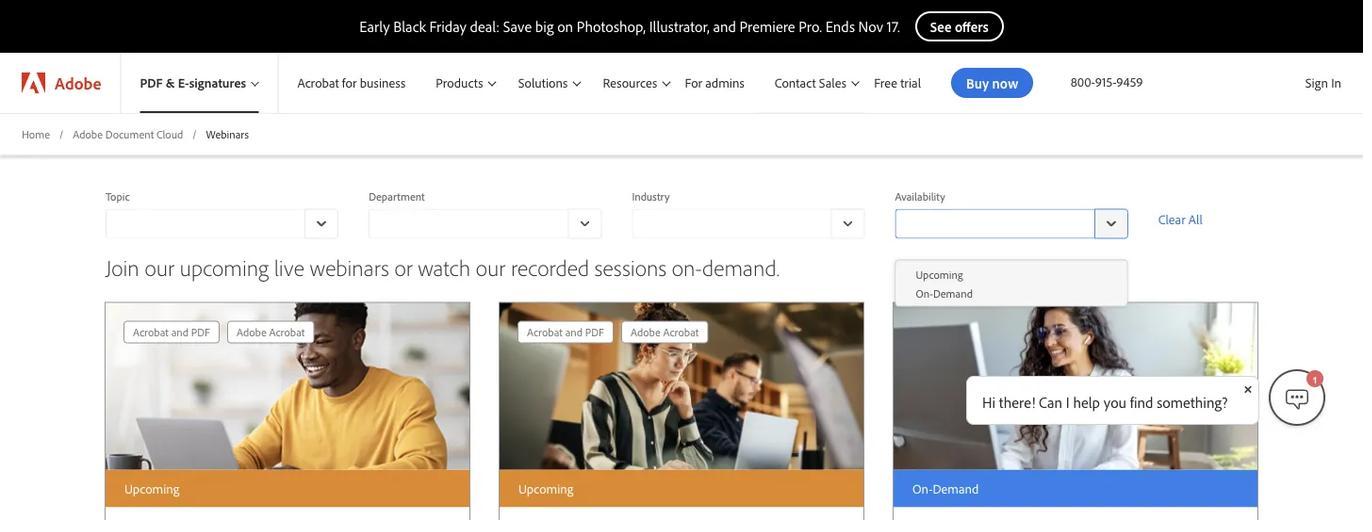 Task type: describe. For each thing, give the bounding box(es) containing it.
acrobat for "collaborate securely with adobe acrobat and microsoft" image grid
[[527, 325, 563, 339]]

adobe acrobat for adobe acrobat cell for grid corresponding to simple automation with action wizard image
[[237, 325, 305, 339]]

none field department
[[369, 209, 602, 239]]

topic
[[106, 189, 130, 204]]

illustrator,
[[649, 17, 710, 36]]

big
[[535, 17, 554, 36]]

join our upcoming live webinars or watch our recorded sessions on-demand. element
[[75, 288, 1288, 521]]

i
[[1066, 393, 1070, 412]]

an inside look: how we use adobe acrobat image
[[894, 303, 1258, 470]]

adobe document cloud link
[[73, 126, 183, 142]]

availability
[[895, 189, 946, 204]]

sign
[[1306, 75, 1329, 91]]

915-
[[1095, 74, 1117, 90]]

home
[[22, 127, 50, 141]]

acrobat down live
[[269, 325, 305, 339]]

demand inside upcoming on-demand
[[934, 286, 973, 300]]

acrobat for business link
[[279, 53, 417, 113]]

Availability text field
[[895, 209, 1095, 239]]

acrobat for acrobat for business link on the left top
[[297, 75, 339, 91]]

for
[[342, 75, 357, 91]]

document
[[105, 127, 154, 141]]

upcoming
[[180, 253, 269, 281]]

acrobat and pdf cell for "collaborate securely with adobe acrobat and microsoft" image grid
[[527, 322, 604, 343]]

17.
[[887, 17, 900, 36]]

adobe link
[[3, 53, 120, 113]]

sign in button
[[1302, 67, 1346, 99]]

watch
[[418, 253, 471, 281]]

help
[[1074, 393, 1101, 412]]

adobe acrobat cell for "collaborate securely with adobe acrobat and microsoft" image grid
[[631, 322, 699, 343]]

admins
[[706, 75, 745, 91]]

list box containing upcoming
[[896, 264, 1127, 302]]

resources button
[[584, 53, 674, 113]]

products button
[[417, 53, 500, 113]]

clear
[[1159, 211, 1186, 228]]

early black friday deal: save big on photoshop, illustrator, and premiere pro. ends nov 17.
[[359, 17, 900, 36]]

sales
[[819, 74, 847, 91]]

nov
[[859, 17, 884, 36]]

e-
[[178, 75, 189, 91]]

adobe for adobe acrobat cell for grid corresponding to simple automation with action wizard image
[[237, 325, 267, 339]]

1 our from the left
[[145, 253, 174, 281]]

adobe for adobe document cloud link
[[73, 127, 103, 141]]

and for "collaborate securely with adobe acrobat and microsoft" image
[[565, 325, 583, 339]]

recorded
[[511, 253, 590, 281]]

pro.
[[799, 17, 822, 36]]

pdf for "collaborate securely with adobe acrobat and microsoft" image
[[585, 325, 604, 339]]

department
[[369, 189, 425, 204]]

hi
[[983, 393, 996, 412]]

industry
[[632, 189, 670, 204]]

deal:
[[470, 17, 500, 36]]

contact sales button
[[756, 53, 863, 113]]

clear all link
[[1159, 209, 1258, 231]]

none field topic
[[106, 209, 339, 239]]

upcoming on-demand
[[916, 267, 973, 300]]

solutions button
[[500, 53, 584, 113]]

none field availability
[[895, 209, 1129, 239]]

contact
[[775, 74, 816, 91]]

business
[[360, 75, 406, 91]]

Topic text field
[[106, 209, 305, 239]]

signatures
[[189, 75, 246, 91]]

pdf & e-signatures button
[[121, 53, 278, 113]]

hi there! can i help you find something?
[[983, 393, 1228, 412]]

contact sales
[[775, 74, 847, 91]]

on-demand
[[913, 481, 979, 497]]

800-915-9459 link
[[1071, 74, 1143, 90]]

1 button
[[1269, 370, 1326, 426]]

join our upcoming live webinars or watch our recorded sessions on-demand.
[[106, 253, 780, 281]]

find
[[1130, 393, 1154, 412]]

you
[[1104, 393, 1127, 412]]

webinars
[[206, 127, 249, 141]]

adobe for adobe acrobat cell related to "collaborate securely with adobe acrobat and microsoft" image grid
[[631, 325, 661, 339]]

early
[[359, 17, 390, 36]]



Task type: vqa. For each thing, say whether or not it's contained in the screenshot.
the topmost the Express
no



Task type: locate. For each thing, give the bounding box(es) containing it.
adobe left filters
[[73, 127, 103, 141]]

1 grid from the left
[[120, 317, 318, 347]]

pdf inside popup button
[[140, 75, 163, 91]]

1 none field from the left
[[106, 209, 339, 239]]

home link
[[22, 126, 50, 142]]

1 demand from the top
[[934, 286, 973, 300]]

all
[[1189, 211, 1203, 228]]

upcoming
[[916, 267, 963, 281], [124, 481, 180, 497], [519, 481, 574, 497]]

2 horizontal spatial upcoming
[[916, 267, 963, 281]]

1 horizontal spatial our
[[476, 253, 506, 281]]

acrobat and pdf cell down the join
[[133, 322, 210, 343]]

pdf for simple automation with action wizard image
[[191, 325, 210, 339]]

0 vertical spatial demand
[[934, 286, 973, 300]]

4 none field from the left
[[895, 209, 1129, 239]]

demand.
[[703, 253, 780, 281]]

adobe acrobat down live
[[237, 325, 305, 339]]

free
[[874, 75, 898, 91]]

0 horizontal spatial adobe acrobat
[[237, 325, 305, 339]]

0 horizontal spatial pdf
[[140, 75, 163, 91]]

1
[[1313, 375, 1318, 385]]

0 horizontal spatial acrobat and pdf cell
[[133, 322, 210, 343]]

our down department field
[[476, 253, 506, 281]]

acrobat and pdf cell down recorded
[[527, 322, 604, 343]]

acrobat for grid corresponding to simple automation with action wizard image
[[133, 325, 169, 339]]

solutions
[[518, 75, 568, 91]]

pdf & e-signatures
[[140, 75, 246, 91]]

simple automation with action wizard image
[[106, 303, 470, 470]]

1 acrobat and pdf from the left
[[133, 325, 210, 339]]

Industry text field
[[632, 209, 831, 239]]

and
[[713, 17, 736, 36], [171, 325, 189, 339], [565, 325, 583, 339]]

can
[[1039, 393, 1063, 412]]

9459
[[1117, 74, 1143, 90]]

1 horizontal spatial adobe acrobat
[[631, 325, 699, 339]]

0 horizontal spatial upcoming
[[124, 481, 180, 497]]

3 none field from the left
[[632, 209, 865, 239]]

or
[[395, 253, 413, 281]]

none field up upcoming
[[106, 209, 339, 239]]

1 adobe acrobat cell from the left
[[237, 322, 305, 343]]

adobe acrobat
[[237, 325, 305, 339], [631, 325, 699, 339]]

none field industry
[[632, 209, 865, 239]]

none field up demand.
[[632, 209, 865, 239]]

adobe up the adobe document cloud
[[55, 72, 101, 93]]

2 adobe acrobat from the left
[[631, 325, 699, 339]]

our right the join
[[145, 253, 174, 281]]

for admins link
[[674, 53, 756, 113]]

pdf down upcoming
[[191, 325, 210, 339]]

1 adobe acrobat from the left
[[237, 325, 305, 339]]

on
[[558, 17, 574, 36]]

on-
[[672, 253, 703, 281]]

upcoming for "collaborate securely with adobe acrobat and microsoft" image
[[519, 481, 574, 497]]

grid down sessions
[[514, 317, 712, 347]]

products
[[436, 75, 483, 91]]

2 adobe acrobat cell from the left
[[631, 322, 699, 343]]

none field up watch
[[369, 209, 602, 239]]

on-
[[916, 286, 934, 300], [913, 481, 933, 497]]

2 acrobat and pdf cell from the left
[[527, 322, 604, 343]]

in
[[1332, 75, 1342, 91]]

800-
[[1071, 74, 1096, 90]]

pdf
[[140, 75, 163, 91], [191, 325, 210, 339], [585, 325, 604, 339]]

none field for industry
[[632, 209, 865, 239]]

live
[[274, 253, 304, 281]]

acrobat and pdf for simple automation with action wizard image
[[133, 325, 210, 339]]

save
[[503, 17, 532, 36]]

friday
[[430, 17, 467, 36]]

there!
[[999, 393, 1036, 412]]

1 horizontal spatial upcoming
[[519, 481, 574, 497]]

0 vertical spatial on-
[[916, 286, 934, 300]]

filters
[[106, 139, 138, 156]]

something?
[[1157, 393, 1228, 412]]

grid for "collaborate securely with adobe acrobat and microsoft" image
[[514, 317, 712, 347]]

none field for availability
[[895, 209, 1129, 239]]

upcoming for simple automation with action wizard image
[[124, 481, 180, 497]]

sessions
[[595, 253, 667, 281]]

0 horizontal spatial and
[[171, 325, 189, 339]]

None field
[[106, 209, 339, 239], [369, 209, 602, 239], [632, 209, 865, 239], [895, 209, 1129, 239]]

2 horizontal spatial and
[[713, 17, 736, 36]]

1 horizontal spatial grid
[[514, 317, 712, 347]]

2 grid from the left
[[514, 317, 712, 347]]

none field down search webinars search field
[[895, 209, 1129, 239]]

1 horizontal spatial and
[[565, 325, 583, 339]]

premiere
[[740, 17, 796, 36]]

acrobat left for
[[297, 75, 339, 91]]

collaborate securely with adobe acrobat and microsoft image
[[500, 303, 864, 470]]

2 none field from the left
[[369, 209, 602, 239]]

acrobat and pdf down recorded
[[527, 325, 604, 339]]

800-915-9459
[[1071, 74, 1143, 90]]

1 vertical spatial on-
[[913, 481, 933, 497]]

acrobat and pdf
[[133, 325, 210, 339], [527, 325, 604, 339]]

Search Webinars search field
[[787, 125, 1258, 155]]

and down recorded
[[565, 325, 583, 339]]

adobe down sessions
[[631, 325, 661, 339]]

acrobat down recorded
[[527, 325, 563, 339]]

1 vertical spatial demand
[[933, 481, 979, 497]]

and down upcoming
[[171, 325, 189, 339]]

acrobat down the join
[[133, 325, 169, 339]]

adobe
[[55, 72, 101, 93], [73, 127, 103, 141], [237, 325, 267, 339], [631, 325, 661, 339]]

photoshop,
[[577, 17, 646, 36]]

ends
[[826, 17, 855, 36]]

on- inside upcoming on-demand
[[916, 286, 934, 300]]

0 horizontal spatial acrobat and pdf
[[133, 325, 210, 339]]

acrobat and pdf cell for grid corresponding to simple automation with action wizard image
[[133, 322, 210, 343]]

2 demand from the top
[[933, 481, 979, 497]]

trial
[[901, 75, 921, 91]]

free trial link
[[863, 53, 933, 113]]

adobe acrobat for adobe acrobat cell related to "collaborate securely with adobe acrobat and microsoft" image grid
[[631, 325, 699, 339]]

cloud
[[156, 127, 183, 141]]

and left premiere
[[713, 17, 736, 36]]

adobe acrobat down on-
[[631, 325, 699, 339]]

acrobat for business
[[297, 75, 406, 91]]

acrobat and pdf for "collaborate securely with adobe acrobat and microsoft" image
[[527, 325, 604, 339]]

black
[[394, 17, 426, 36]]

acrobat
[[297, 75, 339, 91], [133, 325, 169, 339], [269, 325, 305, 339], [527, 325, 563, 339], [663, 325, 699, 339]]

clear all
[[1159, 211, 1203, 228]]

adobe acrobat cell down on-
[[631, 322, 699, 343]]

none field for topic
[[106, 209, 339, 239]]

1 acrobat and pdf cell from the left
[[133, 322, 210, 343]]

pdf left the &
[[140, 75, 163, 91]]

Department text field
[[369, 209, 568, 239]]

0 horizontal spatial our
[[145, 253, 174, 281]]

0 horizontal spatial grid
[[120, 317, 318, 347]]

for admins
[[685, 75, 745, 91]]

and for simple automation with action wizard image
[[171, 325, 189, 339]]

grid down upcoming
[[120, 317, 318, 347]]

grid for simple automation with action wizard image
[[120, 317, 318, 347]]

2 acrobat and pdf from the left
[[527, 325, 604, 339]]

list box
[[896, 264, 1127, 302]]

pdf down sessions
[[585, 325, 604, 339]]

sign in
[[1306, 75, 1342, 91]]

acrobat and pdf down the join
[[133, 325, 210, 339]]

free trial
[[874, 75, 921, 91]]

none field for department
[[369, 209, 602, 239]]

webinars
[[310, 253, 389, 281]]

2 horizontal spatial pdf
[[585, 325, 604, 339]]

resources
[[603, 75, 658, 91]]

0 horizontal spatial adobe acrobat cell
[[237, 322, 305, 343]]

adobe acrobat cell down live
[[237, 322, 305, 343]]

1 horizontal spatial pdf
[[191, 325, 210, 339]]

acrobat down on-
[[663, 325, 699, 339]]

our
[[145, 253, 174, 281], [476, 253, 506, 281]]

2 our from the left
[[476, 253, 506, 281]]

filters element
[[106, 186, 1258, 254]]

1 horizontal spatial acrobat and pdf
[[527, 325, 604, 339]]

adobe acrobat cell
[[237, 322, 305, 343], [631, 322, 699, 343]]

join
[[106, 253, 139, 281]]

demand
[[934, 286, 973, 300], [933, 481, 979, 497]]

adobe document cloud
[[73, 127, 183, 141]]

grid
[[120, 317, 318, 347], [514, 317, 712, 347]]

1 horizontal spatial acrobat and pdf cell
[[527, 322, 604, 343]]

adobe down upcoming
[[237, 325, 267, 339]]

acrobat and pdf cell
[[133, 322, 210, 343], [527, 322, 604, 343]]

&
[[166, 75, 175, 91]]

for
[[685, 75, 703, 91]]

upcoming inside upcoming on-demand
[[916, 267, 963, 281]]

adobe inside 'link'
[[55, 72, 101, 93]]

1 horizontal spatial adobe acrobat cell
[[631, 322, 699, 343]]

filters link
[[106, 137, 161, 159]]

adobe acrobat cell for grid corresponding to simple automation with action wizard image
[[237, 322, 305, 343]]



